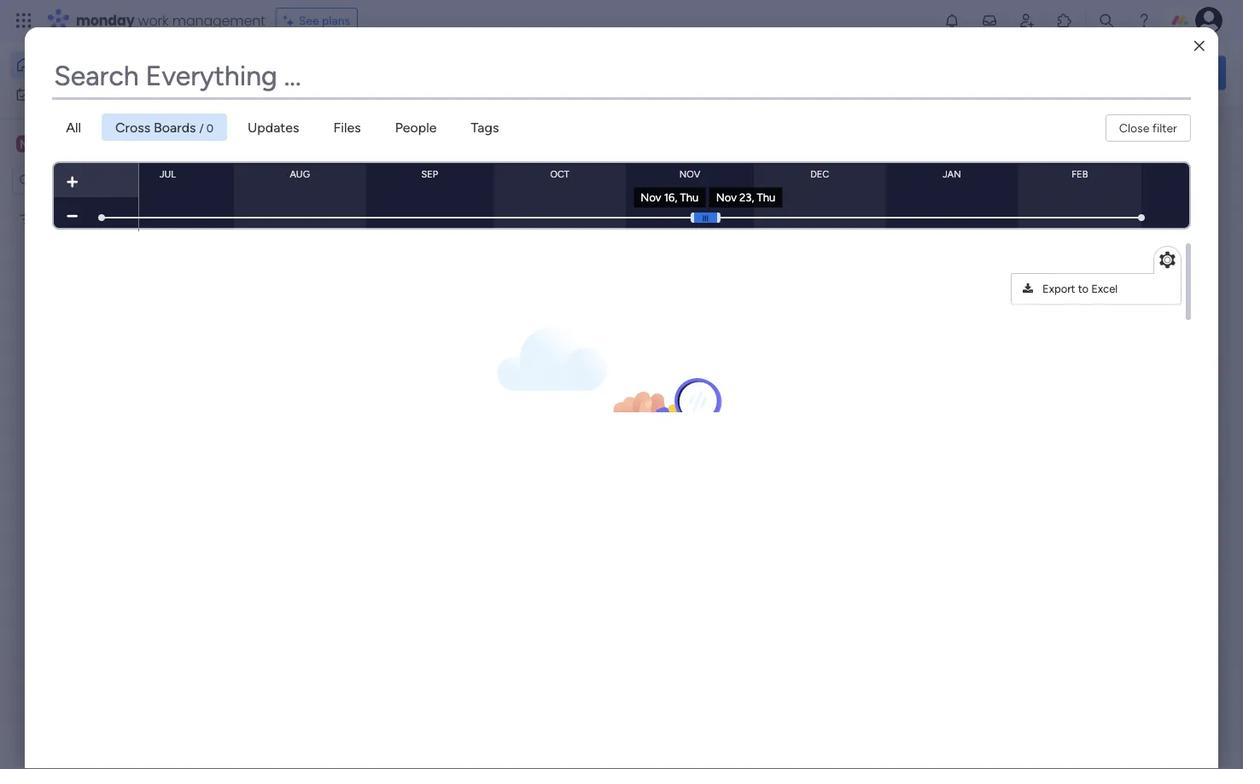 Task type: vqa. For each thing, say whether or not it's contained in the screenshot.
bottommost work
yes



Task type: locate. For each thing, give the bounding box(es) containing it.
1 vertical spatial work
[[57, 87, 83, 102]]

0 horizontal spatial nov
[[641, 190, 661, 204]]

export
[[1043, 282, 1075, 296]]

to
[[1078, 282, 1089, 296]]

nov 23, thu
[[716, 190, 775, 204]]

invite members image
[[1019, 12, 1036, 29]]

inbox image
[[981, 12, 998, 29]]

1 horizontal spatial nov
[[716, 190, 737, 204]]

1 horizontal spatial main
[[419, 341, 445, 355]]

workspace selection element
[[16, 134, 143, 156]]

2 horizontal spatial work
[[307, 341, 333, 355]]

0 horizontal spatial your
[[338, 74, 366, 90]]

close filter button
[[1105, 114, 1191, 142]]

files link
[[320, 114, 375, 141]]

monday
[[76, 11, 135, 30]]

0 vertical spatial your
[[338, 74, 366, 90]]

0 horizontal spatial work
[[57, 87, 83, 102]]

0 vertical spatial management
[[172, 11, 265, 30]]

None field
[[52, 55, 1191, 97]]

templates image image
[[985, 132, 1211, 250]]

1 thu from the left
[[680, 190, 699, 204]]

0 horizontal spatial main
[[39, 136, 69, 152]]

0 horizontal spatial management
[[172, 11, 265, 30]]

2 nov from the left
[[716, 190, 737, 204]]

good afternoon, gary! quickly access your recent boards, inbox and workspaces
[[243, 56, 598, 90]]

2 thu from the left
[[757, 190, 775, 204]]

main
[[39, 136, 69, 152], [419, 341, 445, 355]]

main down all
[[39, 136, 69, 152]]

aug
[[290, 168, 310, 180]]

1 horizontal spatial workspace
[[448, 341, 506, 355]]

sep
[[421, 168, 438, 180]]

0 horizontal spatial thu
[[680, 190, 699, 204]]

0 horizontal spatial workspace
[[72, 136, 140, 152]]

and
[[499, 74, 522, 90]]

afternoon,
[[276, 56, 332, 71]]

23,
[[739, 190, 754, 204]]

thu right 16, at the right top
[[680, 190, 699, 204]]

workspace down cross
[[72, 136, 140, 152]]

work
[[138, 11, 169, 30], [57, 87, 83, 102], [307, 341, 333, 355]]

option
[[0, 204, 218, 207]]

notifications image
[[943, 12, 961, 29]]

jul
[[160, 168, 176, 180]]

help center element
[[970, 493, 1226, 561]]

contact sales element
[[970, 575, 1226, 643]]

updates
[[248, 119, 299, 135]]

see
[[299, 13, 319, 28]]

export to excel
[[1043, 282, 1118, 296]]

management up good
[[172, 11, 265, 30]]

1 horizontal spatial management
[[335, 341, 406, 355]]

thu for nov 16, thu
[[680, 190, 699, 204]]

thu
[[680, 190, 699, 204], [757, 190, 775, 204]]

1 vertical spatial main
[[419, 341, 445, 355]]

main right >
[[419, 341, 445, 355]]

your up download image
[[1019, 266, 1046, 282]]

management
[[172, 11, 265, 30], [335, 341, 406, 355]]

close image
[[1194, 40, 1205, 52]]

visited
[[354, 140, 402, 158]]

files
[[333, 119, 361, 135]]

your inside good afternoon, gary! quickly access your recent boards, inbox and workspaces
[[338, 74, 366, 90]]

workspace
[[72, 136, 140, 152], [448, 341, 506, 355]]

workspace image
[[16, 134, 33, 153]]

gary!
[[335, 56, 364, 71]]

thu for nov 23, thu
[[757, 190, 775, 204]]

1 horizontal spatial thu
[[757, 190, 775, 204]]

boards
[[154, 119, 196, 135]]

main workspace
[[39, 136, 140, 152]]

work inside button
[[57, 87, 83, 102]]

khvhg list box
[[0, 201, 218, 464]]

your down gary!
[[338, 74, 366, 90]]

minutes
[[1123, 266, 1172, 282]]

work inside 'link'
[[307, 341, 333, 355]]

access
[[293, 74, 335, 90]]

0 vertical spatial workspace
[[72, 136, 140, 152]]

workspace inside workspace selection element
[[72, 136, 140, 152]]

download image
[[1023, 283, 1036, 295]]

dapulse hamburger image
[[702, 216, 709, 221]]

1 horizontal spatial work
[[138, 11, 169, 30]]

0 vertical spatial main
[[39, 136, 69, 152]]

close filter
[[1119, 121, 1177, 135]]

your
[[338, 74, 366, 90], [1019, 266, 1046, 282]]

nov left 16, at the right top
[[641, 190, 661, 204]]

my work button
[[10, 81, 184, 108]]

boost your workflow in minutes with ready-made templates
[[980, 266, 1203, 303]]

gary orlando image
[[1195, 7, 1223, 34]]

recently visited
[[288, 140, 402, 158]]

nov for nov 16, thu
[[641, 190, 661, 204]]

tags link
[[457, 114, 513, 141]]

2 vertical spatial work
[[307, 341, 333, 355]]

oct
[[550, 168, 569, 180]]

cross
[[115, 119, 150, 135]]

1 horizontal spatial your
[[1019, 266, 1046, 282]]

nov left 23,
[[716, 190, 737, 204]]

1 vertical spatial workspace
[[448, 341, 506, 355]]

thu right 23,
[[757, 190, 775, 204]]

nov
[[679, 168, 700, 180]]

1 vertical spatial your
[[1019, 266, 1046, 282]]

nov
[[641, 190, 661, 204], [716, 190, 737, 204]]

1 vertical spatial management
[[335, 341, 406, 355]]

workspace right >
[[448, 341, 506, 355]]

0 vertical spatial work
[[138, 11, 169, 30]]

1 nov from the left
[[641, 190, 661, 204]]

people link
[[381, 114, 450, 141]]

recent
[[369, 74, 409, 90]]

management left >
[[335, 341, 406, 355]]



Task type: describe. For each thing, give the bounding box(es) containing it.
>
[[409, 341, 416, 355]]

main inside workspace selection element
[[39, 136, 69, 152]]

dapulse add image
[[67, 175, 78, 189]]

Search Everything ... field
[[52, 55, 1191, 97]]

templates
[[1057, 286, 1119, 303]]

work management > main workspace link
[[277, 173, 517, 365]]

recently
[[288, 140, 351, 158]]

close
[[1119, 121, 1149, 135]]

nov 16, thu
[[641, 190, 699, 204]]

select product image
[[15, 12, 32, 29]]

boards,
[[413, 74, 458, 90]]

dec
[[810, 168, 829, 180]]

people
[[395, 119, 437, 135]]

my
[[38, 87, 54, 102]]

apps image
[[1056, 12, 1073, 29]]

export to excel link
[[1014, 277, 1178, 302]]

updates link
[[234, 114, 313, 141]]

home
[[39, 58, 72, 72]]

boost
[[980, 266, 1016, 282]]

work for monday
[[138, 11, 169, 30]]

nov for nov 23, thu
[[716, 190, 737, 204]]

tags
[[471, 119, 499, 135]]

close recently visited image
[[264, 139, 284, 160]]

home button
[[10, 51, 184, 79]]

m
[[20, 137, 30, 151]]

main inside 'link'
[[419, 341, 445, 355]]

see plans button
[[276, 8, 358, 33]]

all link
[[52, 114, 95, 141]]

0
[[206, 121, 213, 135]]

feb
[[1072, 168, 1088, 180]]

work for my
[[57, 87, 83, 102]]

good
[[243, 56, 273, 71]]

made
[[1020, 286, 1054, 303]]

dapulse settings image
[[1160, 250, 1175, 271]]

workspaces
[[525, 74, 598, 90]]

work management > main workspace
[[307, 341, 506, 355]]

Search in workspace field
[[36, 171, 143, 190]]

your inside "boost your workflow in minutes with ready-made templates"
[[1019, 266, 1046, 282]]

cross boards / 0
[[115, 119, 213, 135]]

khvhg
[[40, 212, 72, 227]]

filter
[[1152, 121, 1177, 135]]

ready-
[[980, 286, 1020, 303]]

management inside work management > main workspace 'link'
[[335, 341, 406, 355]]

all
[[66, 119, 81, 135]]

my work
[[38, 87, 83, 102]]

help image
[[1136, 12, 1153, 29]]

with
[[1176, 266, 1203, 282]]

dapulse minus image
[[67, 209, 78, 223]]

see plans
[[299, 13, 350, 28]]

excel
[[1091, 282, 1118, 296]]

plans
[[322, 13, 350, 28]]

workspace inside work management > main workspace 'link'
[[448, 341, 506, 355]]

monday work management
[[76, 11, 265, 30]]

search everything image
[[1098, 12, 1115, 29]]

quickly
[[243, 74, 290, 90]]

getting started element
[[970, 411, 1226, 479]]

/
[[199, 121, 204, 135]]

in
[[1109, 266, 1120, 282]]

16,
[[664, 190, 677, 204]]

workflow
[[1050, 266, 1106, 282]]

inbox
[[461, 74, 495, 90]]

jan
[[943, 168, 961, 180]]



